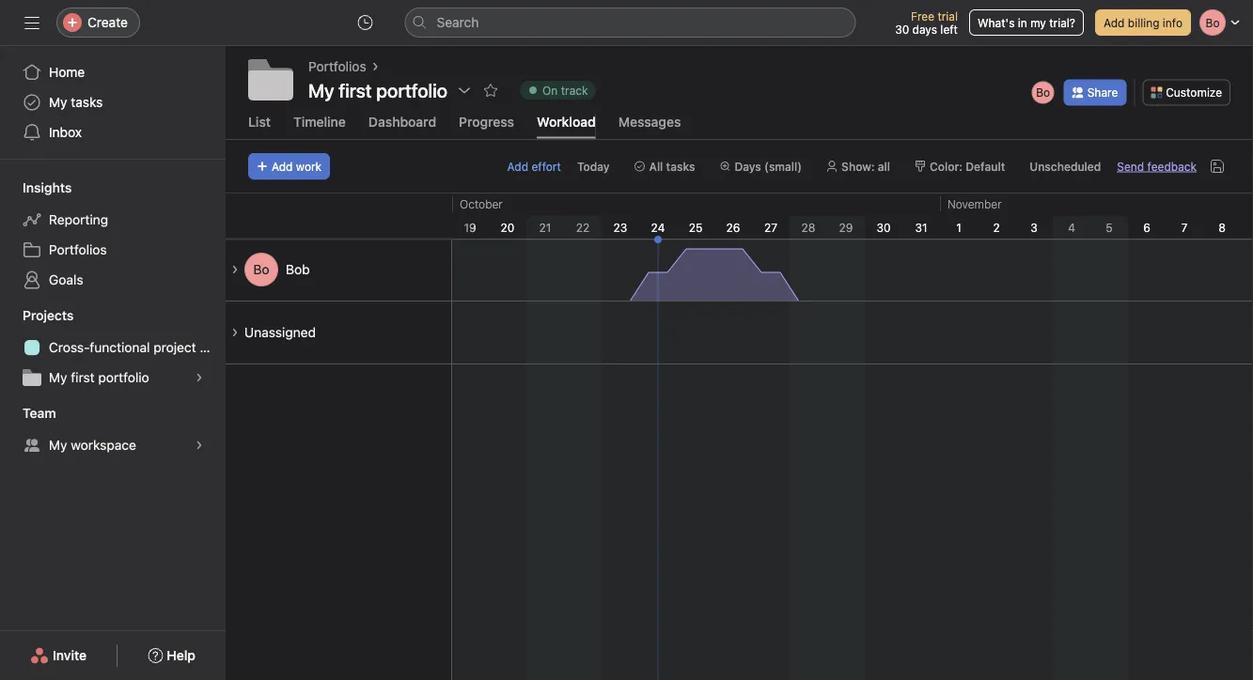 Task type: describe. For each thing, give the bounding box(es) containing it.
default
[[966, 160, 1005, 173]]

my tasks
[[49, 94, 103, 110]]

global element
[[0, 46, 226, 159]]

my for my workspace
[[49, 438, 67, 453]]

workspace
[[71, 438, 136, 453]]

insights element
[[0, 171, 226, 299]]

free
[[911, 9, 935, 23]]

timeline link
[[293, 114, 346, 139]]

billing
[[1128, 16, 1160, 29]]

0 vertical spatial portfolios
[[308, 59, 366, 74]]

color: default
[[930, 160, 1005, 173]]

first portfolio
[[339, 79, 448, 101]]

portfolio
[[98, 370, 149, 386]]

my
[[1031, 16, 1046, 29]]

team
[[23, 406, 56, 421]]

history image
[[358, 15, 373, 30]]

dashboard
[[369, 114, 436, 129]]

search button
[[405, 8, 856, 38]]

invite
[[53, 648, 87, 664]]

project
[[154, 340, 196, 355]]

november
[[948, 197, 1002, 210]]

send
[[1117, 160, 1145, 173]]

my workspace
[[49, 438, 136, 453]]

1
[[956, 221, 962, 234]]

4
[[1068, 221, 1076, 234]]

days (small)
[[735, 160, 802, 173]]

add to starred image
[[483, 83, 498, 98]]

in
[[1018, 16, 1028, 29]]

progress
[[459, 114, 514, 129]]

add billing info
[[1104, 16, 1183, 29]]

on
[[543, 84, 558, 97]]

projects element
[[0, 299, 226, 397]]

customize
[[1166, 86, 1222, 99]]

send feedback link
[[1117, 158, 1197, 175]]

trial?
[[1050, 16, 1076, 29]]

29
[[839, 221, 853, 234]]

add for add billing info
[[1104, 16, 1125, 29]]

cross-functional project plan
[[49, 340, 226, 355]]

my first portfolio
[[308, 79, 448, 101]]

add for add effort
[[507, 160, 529, 173]]

hide sidebar image
[[24, 15, 39, 30]]

projects
[[23, 308, 74, 323]]

23
[[614, 221, 628, 234]]

work
[[296, 160, 322, 173]]

create button
[[56, 8, 140, 38]]

what's in my trial?
[[978, 16, 1076, 29]]

all tasks
[[649, 160, 695, 173]]

color:
[[930, 160, 963, 173]]

my for my tasks
[[49, 94, 67, 110]]

team button
[[0, 404, 56, 423]]

send feedback
[[1117, 160, 1197, 173]]

reporting link
[[11, 205, 214, 235]]

5
[[1106, 221, 1113, 234]]

add effort button
[[507, 160, 561, 173]]

show: all
[[842, 160, 890, 173]]

my for my first portfolio
[[308, 79, 334, 101]]

28
[[802, 221, 816, 234]]

add billing info button
[[1095, 9, 1191, 36]]

insights
[[23, 180, 72, 196]]

share
[[1088, 86, 1118, 99]]

31
[[915, 221, 928, 234]]

color: default button
[[906, 153, 1014, 179]]

insights button
[[0, 179, 72, 197]]

left
[[941, 23, 958, 36]]

19
[[464, 221, 476, 234]]

2
[[993, 221, 1000, 234]]

bob
[[286, 262, 310, 277]]

help
[[167, 648, 196, 664]]

20
[[501, 221, 515, 234]]

search
[[437, 15, 479, 30]]

share button
[[1064, 79, 1127, 106]]

reporting
[[49, 212, 108, 228]]

save layout as default image
[[1210, 159, 1225, 174]]

27
[[764, 221, 778, 234]]

all
[[878, 160, 890, 173]]

messages
[[618, 114, 681, 129]]



Task type: vqa. For each thing, say whether or not it's contained in the screenshot.
On track dropdown button
yes



Task type: locate. For each thing, give the bounding box(es) containing it.
my up inbox
[[49, 94, 67, 110]]

plan
[[200, 340, 226, 355]]

add left billing
[[1104, 16, 1125, 29]]

my left first on the bottom left
[[49, 370, 67, 386]]

portfolios
[[308, 59, 366, 74], [49, 242, 107, 258]]

bo left bob
[[253, 262, 269, 277]]

22
[[576, 221, 590, 234]]

my first portfolio link
[[11, 363, 214, 393]]

0 horizontal spatial portfolios link
[[11, 235, 214, 265]]

tasks for my tasks
[[71, 94, 103, 110]]

all
[[649, 160, 663, 173]]

25
[[689, 221, 703, 234]]

portfolios link up my first portfolio
[[308, 56, 366, 77]]

invite button
[[18, 639, 99, 673]]

home
[[49, 64, 85, 80]]

1 horizontal spatial portfolios link
[[308, 56, 366, 77]]

21
[[539, 221, 551, 234]]

my for my first portfolio
[[49, 370, 67, 386]]

progress link
[[459, 114, 514, 139]]

show options image
[[457, 83, 472, 98]]

1 horizontal spatial portfolios
[[308, 59, 366, 74]]

unassigned
[[244, 325, 316, 340]]

create
[[87, 15, 128, 30]]

tasks for all tasks
[[666, 160, 695, 173]]

list
[[248, 114, 271, 129]]

7
[[1182, 221, 1188, 234]]

tasks down home
[[71, 94, 103, 110]]

days
[[913, 23, 937, 36]]

trial
[[938, 9, 958, 23]]

show:
[[842, 160, 875, 173]]

teams element
[[0, 397, 226, 464]]

0 horizontal spatial add
[[272, 160, 293, 173]]

goals link
[[11, 265, 214, 295]]

days (small) button
[[711, 153, 811, 179]]

0 vertical spatial portfolios link
[[308, 56, 366, 77]]

30 left days
[[895, 23, 909, 36]]

0 horizontal spatial tasks
[[71, 94, 103, 110]]

first
[[71, 370, 95, 386]]

dashboard link
[[369, 114, 436, 139]]

tasks right all
[[666, 160, 695, 173]]

1 vertical spatial portfolios
[[49, 242, 107, 258]]

my down team
[[49, 438, 67, 453]]

bo left 'share' button
[[1036, 86, 1050, 99]]

(small)
[[765, 160, 802, 173]]

cross-functional project plan link
[[11, 333, 226, 363]]

search list box
[[405, 8, 856, 38]]

info
[[1163, 16, 1183, 29]]

add effort
[[507, 160, 561, 173]]

portfolios down reporting
[[49, 242, 107, 258]]

portfolios inside insights element
[[49, 242, 107, 258]]

workload
[[537, 114, 596, 129]]

see details, my workspace image
[[194, 440, 205, 451]]

add left "work"
[[272, 160, 293, 173]]

today
[[577, 160, 610, 173]]

26
[[726, 221, 740, 234]]

1 vertical spatial tasks
[[666, 160, 695, 173]]

add for add work
[[272, 160, 293, 173]]

my
[[308, 79, 334, 101], [49, 94, 67, 110], [49, 370, 67, 386], [49, 438, 67, 453]]

workload link
[[537, 114, 596, 139]]

today button
[[569, 153, 618, 179]]

bo
[[1036, 86, 1050, 99], [253, 262, 269, 277]]

show: all button
[[818, 153, 899, 179]]

projects button
[[0, 307, 74, 325]]

cross-
[[49, 340, 90, 355]]

1 horizontal spatial 30
[[895, 23, 909, 36]]

3
[[1031, 221, 1038, 234]]

tasks inside global "element"
[[71, 94, 103, 110]]

days
[[735, 160, 761, 173]]

october
[[460, 197, 503, 210]]

30 inside "free trial 30 days left"
[[895, 23, 909, 36]]

0 vertical spatial tasks
[[71, 94, 103, 110]]

add left effort
[[507, 160, 529, 173]]

unscheduled button
[[1021, 153, 1110, 179]]

tasks inside dropdown button
[[666, 160, 695, 173]]

my up timeline
[[308, 79, 334, 101]]

1 vertical spatial 30
[[877, 221, 891, 234]]

portfolios link
[[308, 56, 366, 77], [11, 235, 214, 265]]

customize button
[[1143, 79, 1231, 106]]

unscheduled
[[1030, 160, 1101, 173]]

1 vertical spatial portfolios link
[[11, 235, 214, 265]]

add inside button
[[1104, 16, 1125, 29]]

tasks
[[71, 94, 103, 110], [666, 160, 695, 173]]

0 horizontal spatial portfolios
[[49, 242, 107, 258]]

my first portfolio
[[49, 370, 149, 386]]

portfolios up my first portfolio
[[308, 59, 366, 74]]

add work
[[272, 160, 322, 173]]

on track button
[[512, 77, 604, 103]]

0 horizontal spatial 30
[[877, 221, 891, 234]]

add
[[1104, 16, 1125, 29], [272, 160, 293, 173], [507, 160, 529, 173]]

0 horizontal spatial bo
[[253, 262, 269, 277]]

6
[[1144, 221, 1151, 234]]

home link
[[11, 57, 214, 87]]

what's in my trial? button
[[969, 9, 1084, 36]]

add inside button
[[272, 160, 293, 173]]

0 vertical spatial 30
[[895, 23, 909, 36]]

list link
[[248, 114, 271, 139]]

see details, my first portfolio image
[[194, 372, 205, 384]]

1 vertical spatial bo
[[253, 262, 269, 277]]

2 horizontal spatial add
[[1104, 16, 1125, 29]]

1 horizontal spatial bo
[[1036, 86, 1050, 99]]

1 horizontal spatial tasks
[[666, 160, 695, 173]]

feedback
[[1148, 160, 1197, 173]]

my inside global "element"
[[49, 94, 67, 110]]

24
[[651, 221, 665, 234]]

functional
[[90, 340, 150, 355]]

0 vertical spatial bo
[[1036, 86, 1050, 99]]

my inside projects element
[[49, 370, 67, 386]]

goals
[[49, 272, 83, 288]]

on track
[[543, 84, 588, 97]]

portfolios link down reporting
[[11, 235, 214, 265]]

track
[[561, 84, 588, 97]]

1 horizontal spatial add
[[507, 160, 529, 173]]

30 right 29
[[877, 221, 891, 234]]

30
[[895, 23, 909, 36], [877, 221, 891, 234]]

my inside the teams element
[[49, 438, 67, 453]]

8
[[1219, 221, 1226, 234]]

free trial 30 days left
[[895, 9, 958, 36]]

all tasks button
[[626, 153, 704, 179]]



